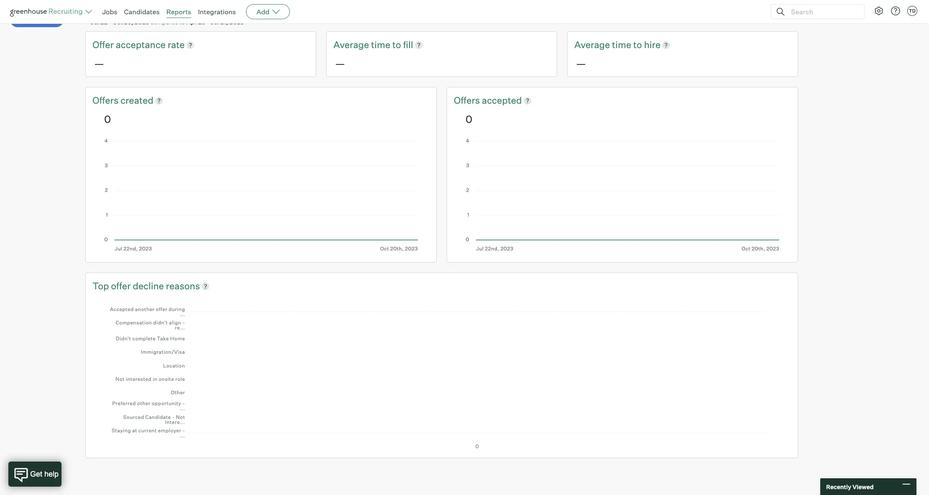 Task type: locate. For each thing, give the bounding box(es) containing it.
average
[[333, 39, 369, 50], [574, 39, 610, 50]]

accepted link
[[482, 94, 522, 107]]

1 offers link from the left
[[92, 94, 120, 107]]

1 horizontal spatial -
[[206, 18, 209, 26]]

add
[[256, 8, 269, 16]]

1 - from the left
[[109, 18, 111, 26]]

2 horizontal spatial —
[[576, 57, 586, 70]]

1 horizontal spatial 0
[[466, 113, 472, 125]]

to left apr on the top of page
[[179, 18, 185, 26]]

1 horizontal spatial time
[[612, 39, 631, 50]]

1 horizontal spatial jul
[[210, 18, 219, 26]]

time left fill
[[371, 39, 390, 50]]

decline link
[[133, 280, 166, 293]]

0 horizontal spatial to link
[[392, 39, 403, 51]]

1 time link from the left
[[371, 39, 392, 51]]

0 horizontal spatial offers
[[92, 95, 120, 106]]

2 time from the left
[[612, 39, 631, 50]]

time for hire
[[612, 39, 631, 50]]

22
[[100, 18, 107, 26]]

recently viewed
[[826, 483, 874, 490]]

2023
[[134, 18, 149, 26], [229, 18, 244, 26]]

20,
[[124, 18, 133, 26]]

time left hire
[[612, 39, 631, 50]]

offers
[[92, 95, 120, 106], [454, 95, 482, 106]]

jul
[[90, 18, 99, 26], [210, 18, 219, 26]]

0 horizontal spatial to
[[179, 18, 185, 26]]

— for fill
[[335, 57, 345, 70]]

xychart image for accepted
[[466, 139, 779, 252]]

0 horizontal spatial jul
[[90, 18, 99, 26]]

1 horizontal spatial average
[[574, 39, 610, 50]]

2 average link from the left
[[574, 39, 612, 51]]

0 horizontal spatial 2023
[[134, 18, 149, 26]]

1 horizontal spatial average time to
[[574, 39, 644, 50]]

- right 22
[[109, 18, 111, 26]]

greenhouse recruiting image
[[10, 7, 85, 17]]

0 horizontal spatial time link
[[371, 39, 392, 51]]

1 horizontal spatial offers
[[454, 95, 482, 106]]

0 horizontal spatial average link
[[333, 39, 371, 51]]

2023 right the 21, on the left top
[[229, 18, 244, 26]]

time
[[371, 39, 390, 50], [612, 39, 631, 50]]

to left fill
[[392, 39, 401, 50]]

—
[[94, 57, 104, 70], [335, 57, 345, 70], [576, 57, 586, 70]]

1 0 from the left
[[104, 113, 111, 125]]

jul left 22
[[90, 18, 99, 26]]

2 to link from the left
[[633, 39, 644, 51]]

-
[[109, 18, 111, 26], [206, 18, 209, 26]]

apr
[[186, 18, 197, 26]]

2023 down candidates link
[[134, 18, 149, 26]]

jul left the 21, on the left top
[[210, 18, 219, 26]]

offers link for accepted
[[454, 94, 482, 107]]

2 offers from the left
[[454, 95, 482, 106]]

time link left hire link
[[612, 39, 633, 51]]

1 horizontal spatial average link
[[574, 39, 612, 51]]

offer
[[92, 39, 114, 50]]

to for hire
[[633, 39, 642, 50]]

created link
[[120, 94, 153, 107]]

1 horizontal spatial time link
[[612, 39, 633, 51]]

0 horizontal spatial average
[[333, 39, 369, 50]]

xychart image
[[104, 139, 418, 252], [466, 139, 779, 252], [104, 301, 779, 449]]

1 average link from the left
[[333, 39, 371, 51]]

1 to link from the left
[[392, 39, 403, 51]]

0 horizontal spatial 0
[[104, 113, 111, 125]]

average time to for hire
[[574, 39, 644, 50]]

1 horizontal spatial to
[[392, 39, 401, 50]]

offers link
[[92, 94, 120, 107], [454, 94, 482, 107]]

average link for hire
[[574, 39, 612, 51]]

0 for created
[[104, 113, 111, 125]]

2 — from the left
[[335, 57, 345, 70]]

0 horizontal spatial -
[[109, 18, 111, 26]]

- right 23
[[206, 18, 209, 26]]

time link left "fill" link
[[371, 39, 392, 51]]

1 offers from the left
[[92, 95, 120, 106]]

to
[[179, 18, 185, 26], [392, 39, 401, 50], [633, 39, 642, 50]]

time link
[[371, 39, 392, 51], [612, 39, 633, 51]]

candidates
[[124, 8, 160, 16]]

configure image
[[874, 6, 884, 16]]

1 horizontal spatial —
[[335, 57, 345, 70]]

acceptance link
[[116, 39, 168, 51]]

1 — from the left
[[94, 57, 104, 70]]

0 for accepted
[[466, 113, 472, 125]]

1 average time to from the left
[[333, 39, 403, 50]]

0 horizontal spatial average time to
[[333, 39, 403, 50]]

2 0 from the left
[[466, 113, 472, 125]]

1 horizontal spatial offers link
[[454, 94, 482, 107]]

integrations
[[198, 8, 236, 16]]

0 horizontal spatial time
[[371, 39, 390, 50]]

2 offers link from the left
[[454, 94, 482, 107]]

2 jul from the left
[[210, 18, 219, 26]]

1 time from the left
[[371, 39, 390, 50]]

3 — from the left
[[576, 57, 586, 70]]

average link
[[333, 39, 371, 51], [574, 39, 612, 51]]

0 horizontal spatial —
[[94, 57, 104, 70]]

2 average from the left
[[574, 39, 610, 50]]

2 time link from the left
[[612, 39, 633, 51]]

to left hire
[[633, 39, 642, 50]]

2 average time to from the left
[[574, 39, 644, 50]]

2 horizontal spatial to
[[633, 39, 642, 50]]

1 horizontal spatial 2023
[[229, 18, 244, 26]]

to link
[[392, 39, 403, 51], [633, 39, 644, 51]]

reasons
[[166, 280, 200, 291]]

1 horizontal spatial to link
[[633, 39, 644, 51]]

1 average from the left
[[333, 39, 369, 50]]

candidates link
[[124, 8, 160, 16]]

offers for accepted
[[454, 95, 482, 106]]

fill
[[403, 39, 413, 50]]

average time to
[[333, 39, 403, 50], [574, 39, 644, 50]]

average link for fill
[[333, 39, 371, 51]]

0
[[104, 113, 111, 125], [466, 113, 472, 125]]

td button
[[907, 6, 917, 16]]

top link
[[92, 280, 111, 293]]

rate link
[[168, 39, 185, 51]]

0 horizontal spatial offers link
[[92, 94, 120, 107]]



Task type: vqa. For each thing, say whether or not it's contained in the screenshot.
1st the time
yes



Task type: describe. For each thing, give the bounding box(es) containing it.
2 2023 from the left
[[229, 18, 244, 26]]

2 - from the left
[[206, 18, 209, 26]]

offer
[[111, 280, 131, 291]]

Search text field
[[789, 6, 857, 18]]

td button
[[906, 4, 919, 18]]

reasons link
[[166, 280, 200, 293]]

oct
[[113, 18, 123, 26]]

to link for fill
[[392, 39, 403, 51]]

viewed
[[852, 483, 874, 490]]

average for hire
[[574, 39, 610, 50]]

time link for fill
[[371, 39, 392, 51]]

to for fill
[[392, 39, 401, 50]]

offers for created
[[92, 95, 120, 106]]

1 jul from the left
[[90, 18, 99, 26]]

jobs
[[102, 8, 117, 16]]

— for hire
[[576, 57, 586, 70]]

fill link
[[403, 39, 413, 51]]

average for fill
[[333, 39, 369, 50]]

23
[[198, 18, 205, 26]]

time link for hire
[[612, 39, 633, 51]]

reports link
[[166, 8, 191, 16]]

acceptance
[[116, 39, 166, 50]]

accepted
[[482, 95, 522, 106]]

build
[[20, 16, 34, 23]]

decline
[[133, 280, 164, 291]]

build report
[[20, 16, 54, 23]]

td
[[909, 8, 916, 14]]

reports
[[166, 8, 191, 16]]

top
[[92, 280, 109, 291]]

offer acceptance
[[92, 39, 168, 50]]

build report button
[[10, 12, 63, 27]]

recently
[[826, 483, 851, 490]]

1 2023 from the left
[[134, 18, 149, 26]]

jobs link
[[102, 8, 117, 16]]

21,
[[220, 18, 228, 26]]

average time to for fill
[[333, 39, 403, 50]]

xychart image for created
[[104, 139, 418, 252]]

add button
[[246, 4, 290, 19]]

top offer decline
[[92, 280, 166, 291]]

hire
[[644, 39, 661, 50]]

integrations link
[[198, 8, 236, 16]]

compared
[[150, 18, 178, 26]]

to link for hire
[[633, 39, 644, 51]]

time for fill
[[371, 39, 390, 50]]

report
[[35, 16, 54, 23]]

offer link
[[92, 39, 116, 51]]

created
[[120, 95, 153, 106]]

offers link for created
[[92, 94, 120, 107]]

rate
[[168, 39, 185, 50]]

hire link
[[644, 39, 661, 51]]

offer link
[[111, 280, 133, 293]]

jul 22 - oct 20, 2023 compared to apr 23 - jul 21, 2023
[[90, 18, 244, 26]]



